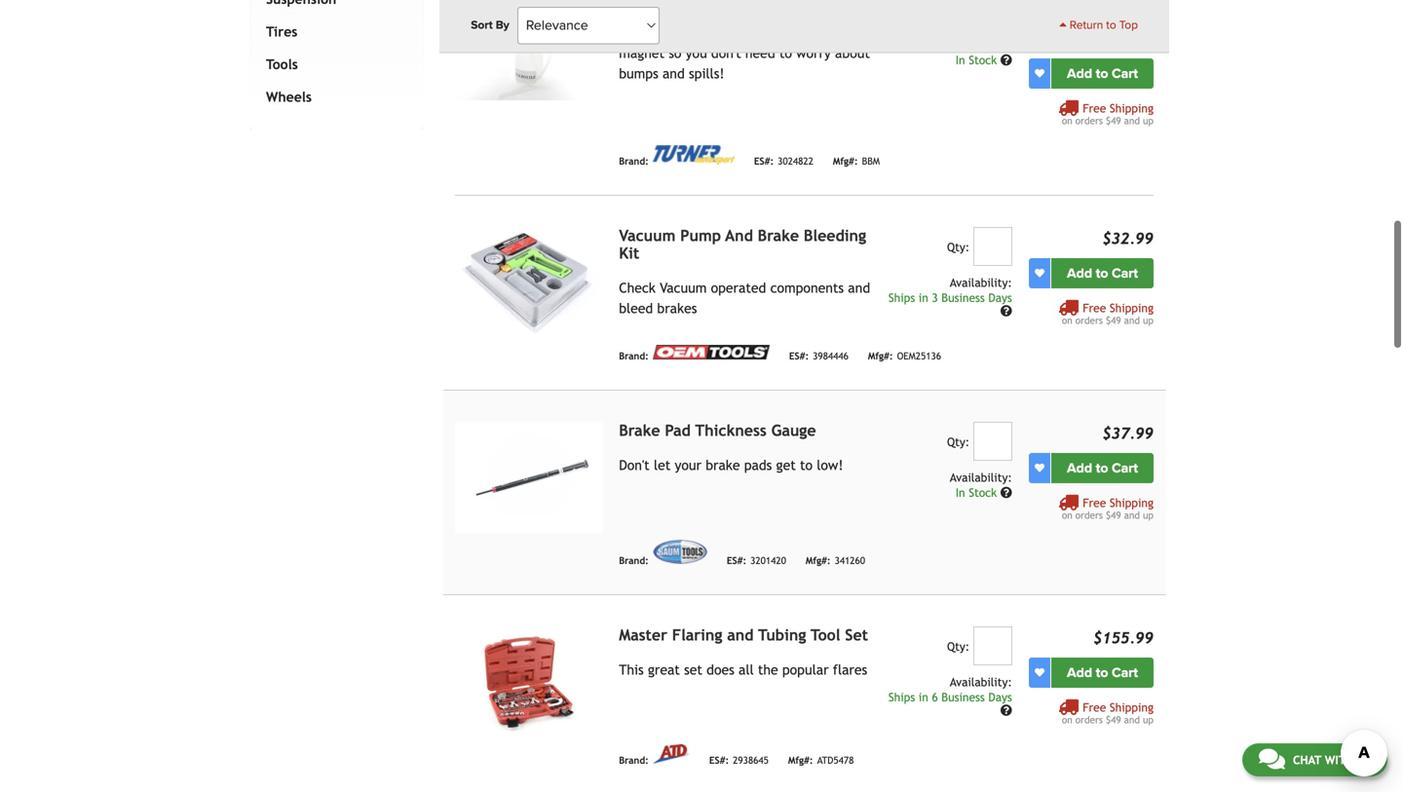 Task type: locate. For each thing, give the bounding box(es) containing it.
don't
[[711, 45, 741, 61]]

in left 6
[[919, 690, 929, 704]]

vacuum up brakes
[[660, 280, 707, 296]]

mfg#: for gauge
[[806, 555, 831, 566]]

add to wish list image
[[1035, 68, 1045, 78], [1035, 463, 1045, 473]]

es#: 3984446
[[789, 350, 849, 362]]

mfg#: for brake
[[868, 350, 893, 362]]

4 orders from the top
[[1076, 714, 1103, 725]]

mfg#: left oem25136
[[868, 350, 893, 362]]

2 add to wish list image from the top
[[1035, 668, 1045, 678]]

2 availability: from the top
[[950, 276, 1012, 289]]

let
[[654, 457, 671, 473]]

0 vertical spatial days
[[989, 291, 1012, 304]]

bleed
[[619, 300, 653, 316]]

2 in from the top
[[919, 690, 929, 704]]

0 vertical spatial brake
[[695, 25, 729, 40]]

4 up from the top
[[1143, 714, 1154, 725]]

2 cart from the top
[[1112, 265, 1138, 281]]

orders down $32.99
[[1076, 315, 1103, 326]]

ships
[[889, 291, 915, 304], [889, 690, 915, 704]]

free shipping on orders $49 and up down '$14.99'
[[1062, 101, 1154, 126]]

to left top
[[1107, 18, 1117, 32]]

brake down brake pad thickness gauge link
[[706, 457, 740, 473]]

mfg#: bbm
[[833, 155, 880, 167]]

up down '$14.99'
[[1143, 115, 1154, 126]]

vacuum pump and brake bleeding kit link
[[619, 226, 866, 262]]

qty:
[[947, 240, 970, 254], [947, 435, 970, 449], [947, 640, 970, 653]]

0 vertical spatial with
[[831, 25, 858, 40]]

add to wish list image
[[1035, 268, 1045, 278], [1035, 668, 1045, 678]]

$49 down $32.99
[[1106, 315, 1121, 326]]

stock
[[969, 53, 997, 67], [969, 486, 997, 499]]

shipping down $32.99
[[1110, 301, 1154, 315]]

chat with us link
[[1243, 744, 1388, 777]]

orders
[[1076, 115, 1103, 126], [1076, 315, 1103, 326], [1076, 510, 1103, 521], [1076, 714, 1103, 725]]

days right 6
[[989, 690, 1012, 704]]

orders down '$14.99'
[[1076, 115, 1103, 126]]

shipping
[[1110, 101, 1154, 115], [1110, 301, 1154, 315], [1110, 496, 1154, 510], [1110, 701, 1154, 714]]

2 brand: from the top
[[619, 350, 649, 362]]

4 availability: from the top
[[950, 675, 1012, 689]]

free down $37.99
[[1083, 496, 1106, 510]]

1 $49 from the top
[[1106, 115, 1121, 126]]

4 add to cart from the top
[[1067, 664, 1138, 681]]

this great set does all the popular flares
[[619, 662, 868, 678]]

baum tools - corporate logo image
[[653, 540, 707, 564]]

add to cart down $32.99
[[1067, 265, 1138, 281]]

None number field
[[973, 0, 1012, 28], [973, 227, 1012, 266], [973, 422, 1012, 461], [973, 626, 1012, 665], [973, 0, 1012, 28], [973, 227, 1012, 266], [973, 422, 1012, 461], [973, 626, 1012, 665]]

es#: 3024822
[[754, 155, 814, 167]]

3 add to cart button from the top
[[1052, 453, 1154, 483]]

brand: left baum tools - corporate logo
[[619, 555, 649, 566]]

0 vertical spatial vacuum
[[619, 226, 676, 244]]

mfg#: for tubing
[[788, 755, 813, 766]]

add to wish list image for don't let your brake pads get to low!
[[1035, 463, 1045, 473]]

3 add to cart from the top
[[1067, 460, 1138, 476]]

availability: for $32.99
[[950, 276, 1012, 289]]

1 vertical spatial in stock
[[956, 486, 1001, 499]]

1 add to wish list image from the top
[[1035, 68, 1045, 78]]

free shipping on orders $49 and up down $37.99
[[1062, 496, 1154, 521]]

free for $32.99
[[1083, 301, 1106, 315]]

2 add to wish list image from the top
[[1035, 463, 1045, 473]]

free shipping on orders $49 and up
[[1062, 101, 1154, 126], [1062, 301, 1154, 326], [1062, 496, 1154, 521], [1062, 701, 1154, 725]]

3 on from the top
[[1062, 510, 1073, 521]]

and down $37.99
[[1124, 510, 1140, 521]]

and inside secure your brake bleeding bottle with a magnet so you don't need to worry about bumps and spills!
[[663, 66, 685, 81]]

free shipping on orders $49 and up for $155.99
[[1062, 701, 1154, 725]]

es#3984446 - oem25136 - vacuum pump and brake bleeding kit - check vacuum operated components and bleed brakes - oem tools - audi bmw volkswagen mercedes benz mini porsche image
[[455, 227, 604, 338]]

0 horizontal spatial with
[[831, 25, 858, 40]]

kit
[[619, 244, 640, 262]]

vacuum up check at top left
[[619, 226, 676, 244]]

brand: left turner motorsport - corporate logo
[[619, 155, 649, 167]]

1 vertical spatial question circle image
[[1001, 487, 1012, 498]]

2 shipping from the top
[[1110, 301, 1154, 315]]

1 shipping from the top
[[1110, 101, 1154, 115]]

1 vertical spatial vacuum
[[660, 280, 707, 296]]

add to cart for $37.99
[[1067, 460, 1138, 476]]

2 free from the top
[[1083, 301, 1106, 315]]

turner motorsport - corporate logo image
[[653, 145, 735, 164]]

2 business from the top
[[942, 690, 985, 704]]

1 qty: from the top
[[947, 240, 970, 254]]

4 free shipping on orders $49 and up from the top
[[1062, 701, 1154, 725]]

cart down $37.99
[[1112, 460, 1138, 476]]

0 vertical spatial in stock
[[956, 53, 1001, 67]]

wheels link
[[262, 81, 404, 113]]

add to cart for $32.99
[[1067, 265, 1138, 281]]

brake up don't
[[695, 25, 729, 40]]

4 add from the top
[[1067, 664, 1093, 681]]

3 cart from the top
[[1112, 460, 1138, 476]]

mfg#: left bbm
[[833, 155, 858, 167]]

in for vacuum pump and brake bleeding kit
[[919, 291, 929, 304]]

cart down '$14.99'
[[1112, 65, 1138, 82]]

mfg#:
[[833, 155, 858, 167], [868, 350, 893, 362], [806, 555, 831, 566], [788, 755, 813, 766]]

does
[[707, 662, 735, 678]]

$49 down '$155.99'
[[1106, 714, 1121, 725]]

4 $49 from the top
[[1106, 714, 1121, 725]]

2 days from the top
[[989, 690, 1012, 704]]

cart
[[1112, 65, 1138, 82], [1112, 265, 1138, 281], [1112, 460, 1138, 476], [1112, 664, 1138, 681]]

add to cart
[[1067, 65, 1138, 82], [1067, 265, 1138, 281], [1067, 460, 1138, 476], [1067, 664, 1138, 681]]

bottle
[[790, 25, 827, 40]]

cart down $32.99
[[1112, 265, 1138, 281]]

availability:
[[950, 38, 1012, 51], [950, 276, 1012, 289], [950, 471, 1012, 484], [950, 675, 1012, 689]]

$49 for $32.99
[[1106, 315, 1121, 326]]

1 question circle image from the top
[[1001, 305, 1012, 317]]

2 in stock from the top
[[956, 486, 1001, 499]]

tools
[[266, 56, 298, 72]]

qty: for master flaring and tubing tool set
[[947, 640, 970, 653]]

3 availability: from the top
[[950, 471, 1012, 484]]

0 vertical spatial question circle image
[[1001, 305, 1012, 317]]

$24.99 $14.99
[[1103, 11, 1154, 48]]

flaring
[[672, 626, 723, 644]]

add to wish list image for $32.99
[[1035, 268, 1045, 278]]

and
[[663, 66, 685, 81], [1124, 115, 1140, 126], [848, 280, 870, 296], [1124, 315, 1140, 326], [1124, 510, 1140, 521], [727, 626, 754, 644], [1124, 714, 1140, 725]]

1 free shipping on orders $49 and up from the top
[[1062, 101, 1154, 126]]

cart for $155.99
[[1112, 664, 1138, 681]]

3 orders from the top
[[1076, 510, 1103, 521]]

days
[[989, 291, 1012, 304], [989, 690, 1012, 704]]

to down '$14.99'
[[1096, 65, 1109, 82]]

4 add to cart button from the top
[[1052, 658, 1154, 688]]

up down $32.99
[[1143, 315, 1154, 326]]

$49 down $37.99
[[1106, 510, 1121, 521]]

1 vertical spatial stock
[[969, 486, 997, 499]]

es#:
[[754, 155, 774, 167], [789, 350, 809, 362], [727, 555, 747, 566], [709, 755, 729, 766]]

days for $155.99
[[989, 690, 1012, 704]]

free down '$14.99'
[[1083, 101, 1106, 115]]

cart for $32.99
[[1112, 265, 1138, 281]]

add for $32.99
[[1067, 265, 1093, 281]]

ships for master flaring and tubing tool set
[[889, 690, 915, 704]]

and down so
[[663, 66, 685, 81]]

add to cart button down $32.99
[[1052, 258, 1154, 288]]

es#: left 3984446
[[789, 350, 809, 362]]

0 vertical spatial brake
[[758, 226, 799, 244]]

business for master flaring and tubing tool set
[[942, 690, 985, 704]]

es#: left 2938645
[[709, 755, 729, 766]]

$49 for $155.99
[[1106, 714, 1121, 725]]

2 add to cart button from the top
[[1052, 258, 1154, 288]]

in for master flaring and tubing tool set
[[919, 690, 929, 704]]

mfg#: left "atd5478" on the bottom right
[[788, 755, 813, 766]]

3 add from the top
[[1067, 460, 1093, 476]]

es#: 3201420
[[727, 555, 786, 566]]

free shipping on orders $49 and up down $32.99
[[1062, 301, 1154, 326]]

2 free shipping on orders $49 and up from the top
[[1062, 301, 1154, 326]]

brakes
[[657, 300, 697, 316]]

free down $32.99
[[1083, 301, 1106, 315]]

on
[[1062, 115, 1073, 126], [1062, 315, 1073, 326], [1062, 510, 1073, 521], [1062, 714, 1073, 725]]

2 question circle image from the top
[[1001, 487, 1012, 498]]

6
[[932, 690, 938, 704]]

1 on from the top
[[1062, 115, 1073, 126]]

shipping down '$14.99'
[[1110, 101, 1154, 115]]

oem tools - corporate logo image
[[653, 345, 770, 359]]

business right '3'
[[942, 291, 985, 304]]

business
[[942, 291, 985, 304], [942, 690, 985, 704]]

on for $32.99
[[1062, 315, 1073, 326]]

chat
[[1293, 753, 1322, 767]]

this
[[619, 662, 644, 678]]

business right 6
[[942, 690, 985, 704]]

brand: for vacuum
[[619, 350, 649, 362]]

1 vertical spatial days
[[989, 690, 1012, 704]]

free shipping on orders $49 and up for $37.99
[[1062, 496, 1154, 521]]

2 ships from the top
[[889, 690, 915, 704]]

3 $49 from the top
[[1106, 510, 1121, 521]]

brake inside vacuum pump and brake bleeding kit
[[758, 226, 799, 244]]

shipping down '$155.99'
[[1110, 701, 1154, 714]]

vacuum
[[619, 226, 676, 244], [660, 280, 707, 296]]

tires
[[266, 24, 298, 39]]

1 vertical spatial qty:
[[947, 435, 970, 449]]

your right let
[[675, 457, 702, 473]]

brake
[[695, 25, 729, 40], [706, 457, 740, 473]]

$49 for $37.99
[[1106, 510, 1121, 521]]

comments image
[[1259, 748, 1285, 771]]

0 vertical spatial add to wish list image
[[1035, 68, 1045, 78]]

add to cart down '$14.99'
[[1067, 65, 1138, 82]]

2 add from the top
[[1067, 265, 1093, 281]]

2 in from the top
[[956, 486, 966, 499]]

brand: down bleed
[[619, 350, 649, 362]]

2 vertical spatial qty:
[[947, 640, 970, 653]]

1 add to wish list image from the top
[[1035, 268, 1045, 278]]

to right get
[[800, 457, 813, 473]]

mfg#: left 341260
[[806, 555, 831, 566]]

0 vertical spatial your
[[664, 25, 691, 40]]

1 vertical spatial in
[[956, 486, 966, 499]]

up down '$155.99'
[[1143, 714, 1154, 725]]

0 vertical spatial in
[[919, 291, 929, 304]]

chat with us
[[1293, 753, 1371, 767]]

1 vertical spatial your
[[675, 457, 702, 473]]

with left a
[[831, 25, 858, 40]]

3 free from the top
[[1083, 496, 1106, 510]]

1 vertical spatial add to wish list image
[[1035, 463, 1045, 473]]

brand:
[[619, 155, 649, 167], [619, 350, 649, 362], [619, 555, 649, 566], [619, 755, 649, 766]]

3 question circle image from the top
[[1001, 704, 1012, 716]]

3 qty: from the top
[[947, 640, 970, 653]]

0 vertical spatial stock
[[969, 53, 997, 67]]

brake up don't
[[619, 421, 660, 439]]

bleeding
[[804, 226, 866, 244]]

your
[[664, 25, 691, 40], [675, 457, 702, 473]]

1 business from the top
[[942, 291, 985, 304]]

components
[[771, 280, 844, 296]]

ships for vacuum pump and brake bleeding kit
[[889, 291, 915, 304]]

your inside secure your brake bleeding bottle with a magnet so you don't need to worry about bumps and spills!
[[664, 25, 691, 40]]

days right '3'
[[989, 291, 1012, 304]]

1 days from the top
[[989, 291, 1012, 304]]

2 $49 from the top
[[1106, 315, 1121, 326]]

2 vertical spatial question circle image
[[1001, 704, 1012, 716]]

question circle image for $37.99
[[1001, 487, 1012, 498]]

great
[[648, 662, 680, 678]]

question circle image
[[1001, 54, 1012, 66]]

free down '$155.99'
[[1083, 701, 1106, 714]]

1 ships from the top
[[889, 291, 915, 304]]

master
[[619, 626, 668, 644]]

4 free from the top
[[1083, 701, 1106, 714]]

3 shipping from the top
[[1110, 496, 1154, 510]]

add to cart button down '$155.99'
[[1052, 658, 1154, 688]]

up down $37.99
[[1143, 510, 1154, 521]]

3984446
[[813, 350, 849, 362]]

availability: for $37.99
[[950, 471, 1012, 484]]

orders for $37.99
[[1076, 510, 1103, 521]]

1 vertical spatial business
[[942, 690, 985, 704]]

in
[[956, 53, 966, 67], [956, 486, 966, 499]]

4 on from the top
[[1062, 714, 1073, 725]]

1 vertical spatial ships
[[889, 690, 915, 704]]

es#: left 3201420
[[727, 555, 747, 566]]

return
[[1070, 18, 1104, 32]]

add to cart button
[[1052, 58, 1154, 88], [1052, 258, 1154, 288], [1052, 453, 1154, 483], [1052, 658, 1154, 688]]

vacuum inside vacuum pump and brake bleeding kit
[[619, 226, 676, 244]]

2 orders from the top
[[1076, 315, 1103, 326]]

to inside 'link'
[[1107, 18, 1117, 32]]

and right components
[[848, 280, 870, 296]]

so
[[669, 45, 682, 61]]

worry
[[796, 45, 831, 61]]

1 add to cart button from the top
[[1052, 58, 1154, 88]]

3 free shipping on orders $49 and up from the top
[[1062, 496, 1154, 521]]

need
[[746, 45, 775, 61]]

add to cart button down '$14.99'
[[1052, 58, 1154, 88]]

your up so
[[664, 25, 691, 40]]

1 vertical spatial in
[[919, 690, 929, 704]]

ships left '3'
[[889, 291, 915, 304]]

bumps
[[619, 66, 659, 81]]

oem25136
[[897, 350, 942, 362]]

0 vertical spatial business
[[942, 291, 985, 304]]

with left us
[[1325, 753, 1354, 767]]

4 brand: from the top
[[619, 755, 649, 766]]

free shipping on orders $49 and up down '$155.99'
[[1062, 701, 1154, 725]]

1 vertical spatial brake
[[619, 421, 660, 439]]

add to cart button for $155.99
[[1052, 658, 1154, 688]]

orders down '$155.99'
[[1076, 714, 1103, 725]]

question circle image
[[1001, 305, 1012, 317], [1001, 487, 1012, 498], [1001, 704, 1012, 716]]

es#: for tubing
[[709, 755, 729, 766]]

and down '$14.99'
[[1124, 115, 1140, 126]]

add to cart button down $37.99
[[1052, 453, 1154, 483]]

orders down $37.99
[[1076, 510, 1103, 521]]

0 vertical spatial qty:
[[947, 240, 970, 254]]

secure your brake bleeding bottle with a magnet so you don't need to worry about bumps and spills!
[[619, 25, 870, 81]]

2 up from the top
[[1143, 315, 1154, 326]]

2 on from the top
[[1062, 315, 1073, 326]]

add to cart down '$155.99'
[[1067, 664, 1138, 681]]

shipping down $37.99
[[1110, 496, 1154, 510]]

4 cart from the top
[[1112, 664, 1138, 681]]

0 horizontal spatial brake
[[619, 421, 660, 439]]

0 vertical spatial ships
[[889, 291, 915, 304]]

brake pad thickness gauge
[[619, 421, 816, 439]]

add
[[1067, 65, 1093, 82], [1067, 265, 1093, 281], [1067, 460, 1093, 476], [1067, 664, 1093, 681]]

to right need
[[780, 45, 792, 61]]

ships left 6
[[889, 690, 915, 704]]

in left '3'
[[919, 291, 929, 304]]

cart down '$155.99'
[[1112, 664, 1138, 681]]

3 brand: from the top
[[619, 555, 649, 566]]

with
[[831, 25, 858, 40], [1325, 753, 1354, 767]]

1 horizontal spatial brake
[[758, 226, 799, 244]]

3 up from the top
[[1143, 510, 1154, 521]]

2 qty: from the top
[[947, 435, 970, 449]]

add to cart down $37.99
[[1067, 460, 1138, 476]]

1 in from the top
[[919, 291, 929, 304]]

1 vertical spatial with
[[1325, 753, 1354, 767]]

brake right and
[[758, 226, 799, 244]]

brake
[[758, 226, 799, 244], [619, 421, 660, 439]]

1 vertical spatial add to wish list image
[[1035, 668, 1045, 678]]

up for $155.99
[[1143, 714, 1154, 725]]

free for $37.99
[[1083, 496, 1106, 510]]

0 vertical spatial add to wish list image
[[1035, 268, 1045, 278]]

0 vertical spatial in
[[956, 53, 966, 67]]

4 shipping from the top
[[1110, 701, 1154, 714]]

$49 down '$14.99'
[[1106, 115, 1121, 126]]

2 add to cart from the top
[[1067, 265, 1138, 281]]

wheels
[[266, 89, 312, 105]]

us
[[1357, 753, 1371, 767]]

brand: left atd tools - corporate logo
[[619, 755, 649, 766]]



Task type: vqa. For each thing, say whether or not it's contained in the screenshot.
11:00am within the the ECS Tuning is dedicated to providing quality service, products and support. We have a number of ways that you can reach us listed in the sidebar. If you prefer to talk to one of our trained sales staff you can reach them Monday through Friday between 8:00am - 11:00pm EST, Saturdays 9:00am - 7:00pm EST, or Sundays 11:00am - 7:00pm EST by dialing
no



Task type: describe. For each thing, give the bounding box(es) containing it.
vacuum inside check vacuum operated components and bleed brakes
[[660, 280, 707, 296]]

add for $155.99
[[1067, 664, 1093, 681]]

check vacuum operated components and bleed brakes
[[619, 280, 870, 316]]

1 vertical spatial brake
[[706, 457, 740, 473]]

to inside secure your brake bleeding bottle with a magnet so you don't need to worry about bumps and spills!
[[780, 45, 792, 61]]

add to cart for $155.99
[[1067, 664, 1138, 681]]

2938645
[[733, 755, 769, 766]]

return to top
[[1067, 18, 1138, 32]]

and down '$155.99'
[[1124, 714, 1140, 725]]

mfg#: 341260
[[806, 555, 866, 566]]

brand: for brake
[[619, 555, 649, 566]]

$155.99
[[1093, 629, 1154, 647]]

341260
[[835, 555, 866, 566]]

master flaring and tubing tool set
[[619, 626, 868, 644]]

the
[[758, 662, 778, 678]]

and inside check vacuum operated components and bleed brakes
[[848, 280, 870, 296]]

3024822
[[778, 155, 814, 167]]

1 free from the top
[[1083, 101, 1106, 115]]

low!
[[817, 457, 844, 473]]

days for $32.99
[[989, 291, 1012, 304]]

shipping for $32.99
[[1110, 301, 1154, 315]]

bbm
[[862, 155, 880, 167]]

qty: for vacuum pump and brake bleeding kit
[[947, 240, 970, 254]]

qty: for brake pad thickness gauge
[[947, 435, 970, 449]]

es#: for brake
[[789, 350, 809, 362]]

popular
[[783, 662, 829, 678]]

add to cart button for $37.99
[[1052, 453, 1154, 483]]

shipping for $155.99
[[1110, 701, 1154, 714]]

$32.99
[[1103, 229, 1154, 247]]

pads
[[744, 457, 772, 473]]

business for vacuum pump and brake bleeding kit
[[942, 291, 985, 304]]

atd tools - corporate logo image
[[653, 744, 690, 764]]

brand: for master
[[619, 755, 649, 766]]

es#3024822 - bbm - brake bleeder bottle with magnet - secure your brake bleeding bottle with a magnet so you don't need to worry about bumps and spills! - turner motorsport - audi volkswagen mercedes benz porsche image
[[455, 0, 604, 100]]

tool
[[811, 626, 841, 644]]

3201420
[[751, 555, 786, 566]]

gauge
[[772, 421, 816, 439]]

add to wish list image for secure your brake bleeding bottle with a magnet so you don't need to worry about bumps and spills!
[[1035, 68, 1045, 78]]

$24.99
[[1119, 11, 1154, 25]]

1 up from the top
[[1143, 115, 1154, 126]]

set
[[684, 662, 703, 678]]

return to top link
[[1060, 17, 1138, 34]]

2 stock from the top
[[969, 486, 997, 499]]

to down $32.99
[[1096, 265, 1109, 281]]

on for $155.99
[[1062, 714, 1073, 725]]

tubing
[[758, 626, 806, 644]]

mfg#: oem25136
[[868, 350, 942, 362]]

to down $37.99
[[1096, 460, 1109, 476]]

shipping for $37.99
[[1110, 496, 1154, 510]]

1 brand: from the top
[[619, 155, 649, 167]]

pad
[[665, 421, 691, 439]]

master flaring and tubing tool set link
[[619, 626, 868, 644]]

a
[[862, 25, 870, 40]]

tires link
[[262, 15, 404, 48]]

sort
[[471, 18, 493, 32]]

get
[[776, 457, 796, 473]]

you
[[686, 45, 707, 61]]

es#: 2938645
[[709, 755, 769, 766]]

add for $37.99
[[1067, 460, 1093, 476]]

add to wish list image for $155.99
[[1035, 668, 1045, 678]]

free for $155.99
[[1083, 701, 1106, 714]]

don't let your brake pads get to low!
[[619, 457, 844, 473]]

spills!
[[689, 66, 725, 81]]

on for $37.99
[[1062, 510, 1073, 521]]

flares
[[833, 662, 868, 678]]

thickness
[[695, 421, 767, 439]]

1 add from the top
[[1067, 65, 1093, 82]]

magnet
[[619, 45, 665, 61]]

brake inside secure your brake bleeding bottle with a magnet so you don't need to worry about bumps and spills!
[[695, 25, 729, 40]]

question circle image for $155.99
[[1001, 704, 1012, 716]]

to down '$155.99'
[[1096, 664, 1109, 681]]

1 availability: from the top
[[950, 38, 1012, 51]]

and up this great set does all the popular flares
[[727, 626, 754, 644]]

up for $32.99
[[1143, 315, 1154, 326]]

1 in from the top
[[956, 53, 966, 67]]

about
[[835, 45, 870, 61]]

sort by
[[471, 18, 510, 32]]

mfg#: atd5478
[[788, 755, 854, 766]]

question circle image for $32.99
[[1001, 305, 1012, 317]]

cart for $37.99
[[1112, 460, 1138, 476]]

top
[[1120, 18, 1138, 32]]

ships in 3 business days
[[889, 291, 1012, 304]]

free shipping on orders $49 and up for $32.99
[[1062, 301, 1154, 326]]

set
[[845, 626, 868, 644]]

es#3201420 - 341260 - brake pad thickness gauge - don't let your brake pads get to low! - baum tools - audi bmw volkswagen mercedes benz mini porsche image
[[455, 422, 604, 533]]

$37.99
[[1103, 424, 1154, 442]]

bleeding
[[734, 25, 786, 40]]

es#2938645 - atd5478 - master flaring and tubing tool set - this great set does all the popular flares - atd tools - audi bmw volkswagen mercedes benz porsche image
[[455, 626, 604, 738]]

ships in 6 business days
[[889, 690, 1012, 704]]

1 horizontal spatial with
[[1325, 753, 1354, 767]]

secure
[[619, 25, 660, 40]]

operated
[[711, 280, 766, 296]]

check
[[619, 280, 656, 296]]

tools link
[[262, 48, 404, 81]]

es#: for gauge
[[727, 555, 747, 566]]

atd5478
[[817, 755, 854, 766]]

and
[[726, 226, 753, 244]]

vacuum pump and brake bleeding kit
[[619, 226, 866, 262]]

es#: left 3024822
[[754, 155, 774, 167]]

up for $37.99
[[1143, 510, 1154, 521]]

don't
[[619, 457, 650, 473]]

orders for $32.99
[[1076, 315, 1103, 326]]

1 orders from the top
[[1076, 115, 1103, 126]]

brake pad thickness gauge link
[[619, 421, 816, 439]]

and down $32.99
[[1124, 315, 1140, 326]]

all
[[739, 662, 754, 678]]

orders for $155.99
[[1076, 714, 1103, 725]]

$14.99
[[1103, 29, 1154, 48]]

1 in stock from the top
[[956, 53, 1001, 67]]

1 stock from the top
[[969, 53, 997, 67]]

1 add to cart from the top
[[1067, 65, 1138, 82]]

with inside secure your brake bleeding bottle with a magnet so you don't need to worry about bumps and spills!
[[831, 25, 858, 40]]

1 cart from the top
[[1112, 65, 1138, 82]]

availability: for $155.99
[[950, 675, 1012, 689]]

by
[[496, 18, 510, 32]]

add to cart button for $32.99
[[1052, 258, 1154, 288]]

caret up image
[[1060, 19, 1067, 30]]

3
[[932, 291, 938, 304]]

pump
[[680, 226, 721, 244]]



